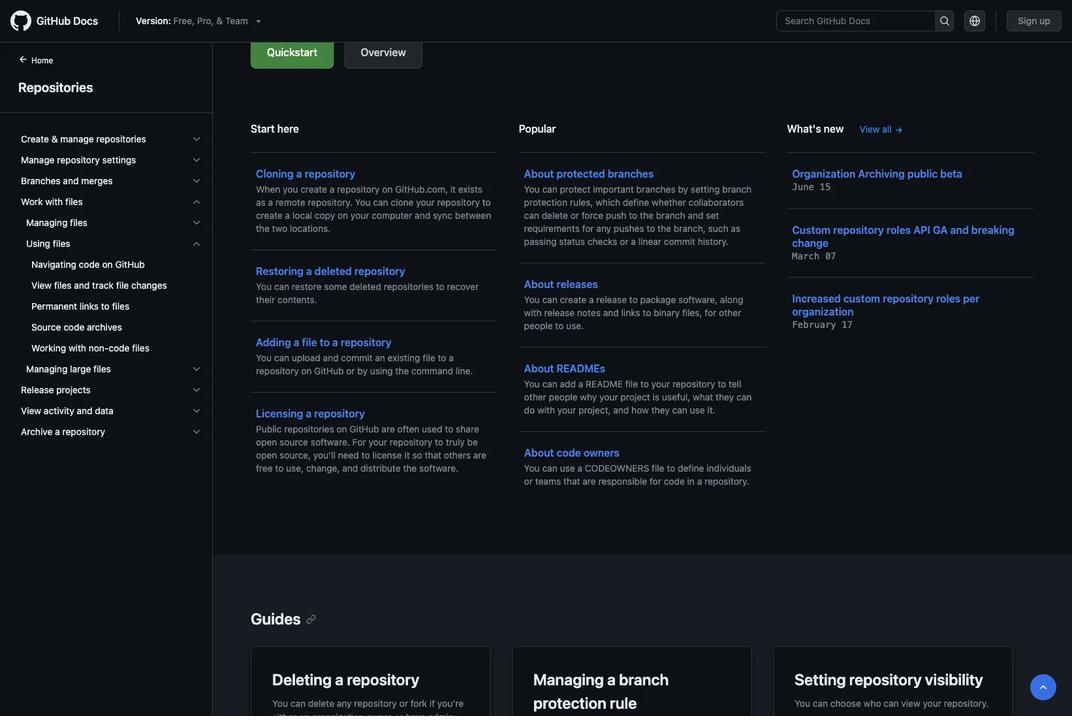 Task type: vqa. For each thing, say whether or not it's contained in the screenshot.
with
yes



Task type: locate. For each thing, give the bounding box(es) containing it.
1 horizontal spatial delete
[[542, 210, 568, 221]]

any up checks
[[597, 223, 612, 234]]

using files element
[[10, 233, 212, 359], [10, 254, 212, 359]]

repository. down "individuals"
[[705, 476, 750, 487]]

repositories inside licensing a repository public repositories on github are often used to share open source software. for your repository to truly be open source, you'll need to license it so that others are free to use, change, and distribute the software.
[[284, 424, 334, 434]]

sc 9kayk9 0 image for files
[[191, 364, 202, 374]]

you inside about protected branches you can protect important branches by setting branch protection rules, which define whether collaborators can delete or force push to the branch and set requirements for any pushes to the branch, such as passing status checks or a linear commit history.
[[524, 184, 540, 195]]

4 sc 9kayk9 0 image from the top
[[191, 427, 202, 437]]

api
[[914, 223, 931, 236]]

sc 9kayk9 0 image inside 'managing large files' dropdown button
[[191, 364, 202, 374]]

1 horizontal spatial for
[[650, 476, 662, 487]]

for inside about releases you can create a release to package software, along with release notes and links to binary files, for other people to use.
[[705, 307, 717, 318]]

2 vertical spatial for
[[650, 476, 662, 487]]

other
[[719, 307, 742, 318], [524, 392, 547, 402]]

1 vertical spatial use
[[560, 463, 575, 474]]

0 horizontal spatial by
[[358, 366, 368, 376]]

exists
[[459, 184, 483, 195]]

repository down computer
[[355, 265, 405, 277]]

delete
[[542, 210, 568, 221], [308, 698, 335, 709]]

1 horizontal spatial repository.
[[705, 476, 750, 487]]

6 sc 9kayk9 0 image from the top
[[191, 406, 202, 416]]

roles
[[887, 223, 912, 236], [937, 292, 961, 305]]

some
[[324, 281, 347, 292]]

your down the github.com,
[[416, 197, 435, 208]]

None search field
[[777, 10, 955, 31]]

view for view activity and data
[[21, 405, 41, 416]]

with inside about readmes you can add a readme file to your repository to tell other people why your project is useful, what they can do with your project, and how they can use it.
[[538, 405, 555, 416]]

2 vertical spatial repositories
[[284, 424, 334, 434]]

branch up rule
[[620, 670, 669, 689]]

2 horizontal spatial for
[[705, 307, 717, 318]]

are down 'codeowners'
[[583, 476, 596, 487]]

1 vertical spatial any
[[337, 698, 352, 709]]

organization
[[793, 305, 854, 318], [312, 712, 364, 716]]

2 sc 9kayk9 0 image from the top
[[191, 155, 202, 165]]

you'll
[[313, 450, 336, 461]]

your up license
[[369, 437, 387, 448]]

or inside the adding a file to a repository you can upload and commit an existing file to a repository on github or by using the command line.
[[346, 366, 355, 376]]

delete down deleting
[[308, 698, 335, 709]]

you up the "do"
[[524, 379, 540, 389]]

0 vertical spatial repository.
[[308, 197, 353, 208]]

organization up february 17 element
[[793, 305, 854, 318]]

2 vertical spatial view
[[21, 405, 41, 416]]

can up computer
[[373, 197, 389, 208]]

sc 9kayk9 0 image inside create & manage repositories 'dropdown button'
[[191, 134, 202, 144]]

release projects
[[21, 385, 91, 395]]

february 17 element
[[793, 319, 853, 330]]

you up teams
[[524, 463, 540, 474]]

sc 9kayk9 0 image for manage repository settings
[[191, 155, 202, 165]]

create down releases
[[560, 294, 587, 305]]

define up "push"
[[623, 197, 650, 208]]

1 horizontal spatial as
[[731, 223, 741, 234]]

you down passing
[[524, 294, 540, 305]]

view inside dropdown button
[[21, 405, 41, 416]]

1 using files element from the top
[[10, 233, 212, 359]]

1 horizontal spatial links
[[622, 307, 641, 318]]

github up for in the left of the page
[[350, 424, 379, 434]]

1 vertical spatial roles
[[937, 292, 961, 305]]

1 vertical spatial they
[[652, 405, 670, 416]]

repository inside custom repository roles api ga and breaking change march 07
[[834, 223, 885, 236]]

1 horizontal spatial create
[[301, 184, 327, 195]]

branch
[[723, 184, 752, 195], [656, 210, 686, 221], [620, 670, 669, 689]]

change,
[[306, 463, 340, 474]]

sc 9kayk9 0 image inside view activity and data dropdown button
[[191, 406, 202, 416]]

open down public
[[256, 437, 277, 448]]

0 horizontal spatial an
[[299, 712, 309, 716]]

whether
[[652, 197, 687, 208]]

it
[[451, 184, 456, 195], [405, 450, 410, 461]]

about inside about releases you can create a release to package software, along with release notes and links to binary files, for other people to use.
[[524, 278, 554, 290]]

1 vertical spatial create
[[256, 210, 283, 221]]

work with files element containing managing files
[[10, 212, 212, 380]]

1 horizontal spatial &
[[217, 15, 223, 26]]

0 horizontal spatial it
[[405, 450, 410, 461]]

you left clone
[[355, 197, 371, 208]]

file inside repositories element
[[116, 280, 129, 291]]

on inside repositories element
[[102, 259, 113, 270]]

a inside about releases you can create a release to package software, along with release notes and links to binary files, for other people to use.
[[589, 294, 594, 305]]

commit
[[664, 236, 696, 247], [341, 352, 373, 363]]

view
[[860, 124, 880, 135], [31, 280, 52, 291], [21, 405, 41, 416]]

repository up you can delete any repository or fork if you're either an organization owner or have admi
[[347, 670, 420, 689]]

with inside dropdown button
[[45, 196, 63, 207]]

and inside the adding a file to a repository you can upload and commit an existing file to a repository on github or by using the command line.
[[323, 352, 339, 363]]

1 sc 9kayk9 0 image from the top
[[191, 134, 202, 144]]

1 vertical spatial release
[[545, 307, 575, 318]]

about
[[524, 168, 554, 180], [524, 278, 554, 290], [524, 362, 554, 375], [524, 447, 554, 459]]

1 vertical spatial people
[[549, 392, 578, 402]]

github
[[37, 15, 71, 27], [115, 259, 145, 270], [314, 366, 344, 376], [350, 424, 379, 434]]

files down source code archives "link"
[[132, 343, 150, 353]]

you can delete any repository or fork if you're either an organization owner or have admi
[[272, 698, 469, 716]]

branches
[[21, 175, 61, 186]]

1 horizontal spatial use
[[690, 405, 705, 416]]

people left 'use.' at top
[[524, 320, 553, 331]]

3 about from the top
[[524, 362, 554, 375]]

notes
[[578, 307, 601, 318]]

custom
[[844, 292, 881, 305]]

Search GitHub Docs search field
[[778, 11, 936, 31]]

0 horizontal spatial that
[[425, 450, 442, 461]]

0 vertical spatial they
[[716, 392, 735, 402]]

setting
[[795, 670, 847, 689]]

data
[[95, 405, 114, 416]]

using files
[[26, 238, 70, 249]]

branches and merges
[[21, 175, 113, 186]]

1 horizontal spatial define
[[678, 463, 705, 474]]

0 horizontal spatial other
[[524, 392, 547, 402]]

the left the two
[[256, 223, 270, 234]]

1 vertical spatial &
[[51, 134, 58, 144]]

software.
[[311, 437, 350, 448], [419, 463, 459, 474]]

by
[[678, 184, 689, 195], [358, 366, 368, 376]]

to right free
[[275, 463, 284, 474]]

a inside managing a branch protection rule
[[608, 670, 616, 689]]

3 sc 9kayk9 0 image from the top
[[191, 197, 202, 207]]

you inside about readmes you can add a readme file to your repository to tell other people why your project is useful, what they can do with your project, and how they can use it.
[[524, 379, 540, 389]]

by inside the adding a file to a repository you can upload and commit an existing file to a repository on github or by using the command line.
[[358, 366, 368, 376]]

protection inside about protected branches you can protect important branches by setting branch protection rules, which define whether collaborators can delete or force push to the branch and set requirements for any pushes to the branch, such as passing status checks or a linear commit history.
[[524, 197, 568, 208]]

about for about releases
[[524, 278, 554, 290]]

links down package
[[622, 307, 641, 318]]

navigating
[[31, 259, 76, 270]]

it left "so"
[[405, 450, 410, 461]]

repository inside you can delete any repository or fork if you're either an organization owner or have admi
[[354, 698, 397, 709]]

by inside about protected branches you can protect important branches by setting branch protection rules, which define whether collaborators can delete or force push to the branch and set requirements for any pushes to the branch, such as passing status checks or a linear commit history.
[[678, 184, 689, 195]]

code for about
[[557, 447, 581, 459]]

1 about from the top
[[524, 168, 554, 180]]

restoring a deleted repository you can restore some deleted repositories to recover their contents.
[[256, 265, 479, 305]]

using files element for managing files
[[10, 233, 212, 359]]

&
[[217, 15, 223, 26], [51, 134, 58, 144]]

1 vertical spatial repositories
[[384, 281, 434, 292]]

0 horizontal spatial links
[[80, 301, 99, 312]]

2 vertical spatial are
[[583, 476, 596, 487]]

a inside dropdown button
[[55, 426, 60, 437]]

to up archives
[[101, 301, 110, 312]]

it.
[[708, 405, 716, 416]]

0 vertical spatial any
[[597, 223, 612, 234]]

other up the "do"
[[524, 392, 547, 402]]

people
[[524, 320, 553, 331], [549, 392, 578, 402]]

code inside navigating code on github link
[[79, 259, 100, 270]]

1 vertical spatial repository.
[[705, 476, 750, 487]]

1 vertical spatial managing
[[26, 364, 68, 374]]

0 vertical spatial as
[[256, 197, 266, 208]]

on right copy
[[338, 210, 348, 221]]

sc 9kayk9 0 image inside "using files" dropdown button
[[191, 238, 202, 249]]

links
[[80, 301, 99, 312], [622, 307, 641, 318]]

a down pushes
[[631, 236, 636, 247]]

cloning a repository when you create a repository on github.com, it exists as a remote repository. you can clone your repository to create a local copy on your computer and sync between the two locations.
[[256, 168, 491, 234]]

locations.
[[290, 223, 331, 234]]

0 vertical spatial are
[[382, 424, 395, 434]]

0 vertical spatial delete
[[542, 210, 568, 221]]

protection up requirements
[[524, 197, 568, 208]]

2 work with files element from the top
[[10, 212, 212, 380]]

1 horizontal spatial roles
[[937, 292, 961, 305]]

files inside "using files" dropdown button
[[53, 238, 70, 249]]

1 vertical spatial other
[[524, 392, 547, 402]]

0 vertical spatial branch
[[723, 184, 752, 195]]

adding
[[256, 336, 291, 349]]

managing for managing a branch protection rule
[[534, 670, 604, 689]]

1 horizontal spatial an
[[375, 352, 385, 363]]

1 vertical spatial define
[[678, 463, 705, 474]]

0 vertical spatial define
[[623, 197, 650, 208]]

0 horizontal spatial any
[[337, 698, 352, 709]]

file right track
[[116, 280, 129, 291]]

permanent
[[31, 301, 77, 312]]

you down 'adding'
[[256, 352, 272, 363]]

0 horizontal spatial software.
[[311, 437, 350, 448]]

0 vertical spatial roles
[[887, 223, 912, 236]]

0 vertical spatial it
[[451, 184, 456, 195]]

1 horizontal spatial organization
[[793, 305, 854, 318]]

0 vertical spatial other
[[719, 307, 742, 318]]

sc 9kayk9 0 image for merges
[[191, 176, 202, 186]]

branch down whether
[[656, 210, 686, 221]]

2 horizontal spatial repository.
[[945, 698, 989, 709]]

sc 9kayk9 0 image inside manage repository settings dropdown button
[[191, 155, 202, 165]]

that
[[425, 450, 442, 461], [564, 476, 581, 487]]

code for navigating
[[79, 259, 100, 270]]

codeowners
[[585, 463, 650, 474]]

either
[[272, 712, 297, 716]]

you inside restoring a deleted repository you can restore some deleted repositories to recover their contents.
[[256, 281, 272, 292]]

computer
[[372, 210, 412, 221]]

repositories inside restoring a deleted repository you can restore some deleted repositories to recover their contents.
[[384, 281, 434, 292]]

1 vertical spatial for
[[705, 307, 717, 318]]

0 horizontal spatial delete
[[308, 698, 335, 709]]

use left it.
[[690, 405, 705, 416]]

work with files element
[[10, 191, 212, 380], [10, 212, 212, 380]]

project,
[[579, 405, 611, 416]]

roles left api
[[887, 223, 912, 236]]

repository inside about readmes you can add a readme file to your repository to tell other people why your project is useful, what they can do with your project, and how they can use it.
[[673, 379, 716, 389]]

commit up using
[[341, 352, 373, 363]]

you inside cloning a repository when you create a repository on github.com, it exists as a remote repository. you can clone your repository to create a local copy on your computer and sync between the two locations.
[[355, 197, 371, 208]]

0 horizontal spatial commit
[[341, 352, 373, 363]]

delete inside you can delete any repository or fork if you're either an organization owner or have admi
[[308, 698, 335, 709]]

other inside about readmes you can add a readme file to your repository to tell other people why your project is useful, what they can do with your project, and how they can use it.
[[524, 392, 547, 402]]

4 about from the top
[[524, 447, 554, 459]]

0 vertical spatial view
[[860, 124, 880, 135]]

repositories
[[96, 134, 146, 144], [384, 281, 434, 292], [284, 424, 334, 434]]

can left add
[[543, 379, 558, 389]]

archives
[[87, 322, 122, 333]]

a down when
[[268, 197, 273, 208]]

1 horizontal spatial by
[[678, 184, 689, 195]]

repositories link
[[16, 77, 197, 97]]

between
[[455, 210, 491, 221]]

protection inside managing a branch protection rule
[[534, 694, 607, 712]]

search image
[[940, 16, 951, 26]]

and inside about releases you can create a release to package software, along with release notes and links to binary files, for other people to use.
[[604, 307, 619, 318]]

managing for managing large files
[[26, 364, 68, 374]]

an right either
[[299, 712, 309, 716]]

0 vertical spatial repositories
[[96, 134, 146, 144]]

using files element containing navigating code on github
[[10, 254, 212, 359]]

sc 9kayk9 0 image
[[191, 134, 202, 144], [191, 155, 202, 165], [191, 197, 202, 207], [191, 218, 202, 228], [191, 238, 202, 249], [191, 406, 202, 416]]

a up notes
[[589, 294, 594, 305]]

for
[[583, 223, 594, 234], [705, 307, 717, 318], [650, 476, 662, 487]]

on inside licensing a repository public repositories on github are often used to share open source software. for your repository to truly be open source, you'll need to license it so that others are free to use, change, and distribute the software.
[[337, 424, 347, 434]]

on down 'upload'
[[301, 366, 312, 376]]

0 vertical spatial by
[[678, 184, 689, 195]]

local
[[293, 210, 312, 221]]

0 vertical spatial an
[[375, 352, 385, 363]]

2 using files element from the top
[[10, 254, 212, 359]]

tell
[[729, 379, 742, 389]]

0 horizontal spatial repositories
[[96, 134, 146, 144]]

0 vertical spatial release
[[597, 294, 627, 305]]

sc 9kayk9 0 image inside branches and merges dropdown button
[[191, 176, 202, 186]]

0 vertical spatial software.
[[311, 437, 350, 448]]

tooltip
[[1031, 674, 1057, 700]]

define inside about protected branches you can protect important branches by setting branch protection rules, which define whether collaborators can delete or force push to the branch and set requirements for any pushes to the branch, such as passing status checks or a linear commit history.
[[623, 197, 650, 208]]

archive a repository
[[21, 426, 105, 437]]

by left using
[[358, 366, 368, 376]]

with right the "do"
[[538, 405, 555, 416]]

1 work with files element from the top
[[10, 191, 212, 380]]

use inside about readmes you can add a readme file to your repository to tell other people why your project is useful, what they can do with your project, and how they can use it.
[[690, 405, 705, 416]]

view all link
[[860, 123, 904, 136]]

and up branch,
[[688, 210, 704, 221]]

to
[[483, 197, 491, 208], [629, 210, 638, 221], [647, 223, 656, 234], [436, 281, 445, 292], [630, 294, 638, 305], [101, 301, 110, 312], [643, 307, 652, 318], [556, 320, 564, 331], [320, 336, 330, 349], [438, 352, 447, 363], [641, 379, 649, 389], [718, 379, 727, 389], [445, 424, 454, 434], [435, 437, 444, 448], [362, 450, 370, 461], [275, 463, 284, 474], [667, 463, 676, 474]]

create right you
[[301, 184, 327, 195]]

0 horizontal spatial create
[[256, 210, 283, 221]]

view files and track file changes link
[[16, 275, 207, 296]]

4 sc 9kayk9 0 image from the top
[[191, 218, 202, 228]]

file inside the about code owners you can use a codeowners file to define individuals or teams that are responsible for code in a repository.
[[652, 463, 665, 474]]

commit inside about protected branches you can protect important branches by setting branch protection rules, which define whether collaborators can delete or force push to the branch and set requirements for any pushes to the branch, such as passing status checks or a linear commit history.
[[664, 236, 696, 247]]

1 vertical spatial it
[[405, 450, 410, 461]]

manage repository settings button
[[16, 150, 207, 171]]

can down tell
[[737, 392, 752, 402]]

links down view files and track file changes
[[80, 301, 99, 312]]

2 sc 9kayk9 0 image from the top
[[191, 364, 202, 374]]

file right 'codeowners'
[[652, 463, 665, 474]]

to up 'upload'
[[320, 336, 330, 349]]

0 vertical spatial organization
[[793, 305, 854, 318]]

scroll to top image
[[1039, 682, 1049, 693]]

about for about readmes
[[524, 362, 554, 375]]

to left 'use.' at top
[[556, 320, 564, 331]]

branch inside managing a branch protection rule
[[620, 670, 669, 689]]

managing large files button
[[16, 359, 207, 380]]

to up project
[[641, 379, 649, 389]]

the inside the adding a file to a repository you can upload and commit an existing file to a repository on github or by using the command line.
[[396, 366, 409, 376]]

1 vertical spatial as
[[731, 223, 741, 234]]

a up restore
[[306, 265, 312, 277]]

2 about from the top
[[524, 278, 554, 290]]

1 vertical spatial delete
[[308, 698, 335, 709]]

managing a branch protection rule link
[[512, 646, 753, 716]]

about inside about readmes you can add a readme file to your repository to tell other people why your project is useful, what they can do with your project, and how they can use it.
[[524, 362, 554, 375]]

beta
[[941, 168, 963, 180]]

to inside cloning a repository when you create a repository on github.com, it exists as a remote repository. you can clone your repository to create a local copy on your computer and sync between the two locations.
[[483, 197, 491, 208]]

deleted
[[315, 265, 352, 277], [350, 281, 382, 292]]

github docs
[[37, 15, 98, 27]]

release up notes
[[597, 294, 627, 305]]

and inside cloning a repository when you create a repository on github.com, it exists as a remote repository. you can clone your repository to create a local copy on your computer and sync between the two locations.
[[415, 210, 431, 221]]

branch up collaborators
[[723, 184, 752, 195]]

by up whether
[[678, 184, 689, 195]]

1 horizontal spatial commit
[[664, 236, 696, 247]]

to left recover
[[436, 281, 445, 292]]

delete up requirements
[[542, 210, 568, 221]]

repositories element
[[0, 53, 213, 715]]

can up teams
[[543, 463, 558, 474]]

setting
[[691, 184, 720, 195]]

1 vertical spatial commit
[[341, 352, 373, 363]]

view down navigating
[[31, 280, 52, 291]]

requirements
[[524, 223, 580, 234]]

for down 'force'
[[583, 223, 594, 234]]

0 vertical spatial people
[[524, 320, 553, 331]]

software. up 'you'll'
[[311, 437, 350, 448]]

files up the permanent
[[54, 280, 72, 291]]

can inside you can delete any repository or fork if you're either an organization owner or have admi
[[291, 698, 306, 709]]

0 horizontal spatial as
[[256, 197, 266, 208]]

0 vertical spatial managing
[[26, 217, 68, 228]]

1 vertical spatial open
[[256, 450, 277, 461]]

a up command
[[449, 352, 454, 363]]

2 open from the top
[[256, 450, 277, 461]]

or down rules,
[[571, 210, 580, 221]]

release projects button
[[16, 380, 207, 401]]

protection left rule
[[534, 694, 607, 712]]

or
[[571, 210, 580, 221], [620, 236, 629, 247], [346, 366, 355, 376], [524, 476, 533, 487], [400, 698, 408, 709], [395, 712, 404, 716]]

can inside about releases you can create a release to package software, along with release notes and links to binary files, for other people to use.
[[543, 294, 558, 305]]

public
[[908, 168, 938, 180]]

1 vertical spatial by
[[358, 366, 368, 376]]

as down when
[[256, 197, 266, 208]]

guides link
[[251, 610, 317, 628]]

or left the have
[[395, 712, 404, 716]]

and inside about readmes you can add a readme file to your repository to tell other people why your project is useful, what they can do with your project, and how they can use it.
[[614, 405, 629, 416]]

they down is
[[652, 405, 670, 416]]

0 vertical spatial that
[[425, 450, 442, 461]]

work with files button
[[16, 191, 207, 212]]

0 horizontal spatial roles
[[887, 223, 912, 236]]

working with non-code files
[[31, 343, 150, 353]]

a up rule
[[608, 670, 616, 689]]

start here
[[251, 123, 299, 135]]

1 horizontal spatial any
[[597, 223, 612, 234]]

repository right custom
[[883, 292, 934, 305]]

increased custom repository roles per organization february 17
[[793, 292, 980, 330]]

1 horizontal spatial are
[[474, 450, 487, 461]]

or down pushes
[[620, 236, 629, 247]]

github inside repositories element
[[115, 259, 145, 270]]

on up clone
[[382, 184, 393, 195]]

1 sc 9kayk9 0 image from the top
[[191, 176, 202, 186]]

about for about protected branches
[[524, 168, 554, 180]]

0 vertical spatial for
[[583, 223, 594, 234]]

1 horizontal spatial other
[[719, 307, 742, 318]]

with inside about releases you can create a release to package software, along with release notes and links to binary files, for other people to use.
[[524, 307, 542, 318]]

links inside 'link'
[[80, 301, 99, 312]]

can right who
[[884, 698, 899, 709]]

1 vertical spatial organization
[[312, 712, 364, 716]]

quickstart link
[[251, 36, 334, 69]]

a inside restoring a deleted repository you can restore some deleted repositories to recover their contents.
[[306, 265, 312, 277]]

rule
[[610, 694, 637, 712]]

two
[[272, 223, 288, 234]]

code down "permanent links to files"
[[64, 322, 84, 333]]

files inside work with files dropdown button
[[65, 196, 83, 207]]

navigating code on github link
[[16, 254, 207, 275]]

or left using
[[346, 366, 355, 376]]

commit down branch,
[[664, 236, 696, 247]]

5 sc 9kayk9 0 image from the top
[[191, 238, 202, 249]]

and right notes
[[604, 307, 619, 318]]

sc 9kayk9 0 image
[[191, 176, 202, 186], [191, 364, 202, 374], [191, 385, 202, 395], [191, 427, 202, 437]]

code up view files and track file changes
[[79, 259, 100, 270]]

2 vertical spatial managing
[[534, 670, 604, 689]]

for inside about protected branches you can protect important branches by setting branch protection rules, which define whether collaborators can delete or force push to the branch and set requirements for any pushes to the branch, such as passing status checks or a linear commit history.
[[583, 223, 594, 234]]

1 vertical spatial an
[[299, 712, 309, 716]]

0 horizontal spatial define
[[623, 197, 650, 208]]

1 vertical spatial view
[[31, 280, 52, 291]]

any inside you can delete any repository or fork if you're either an organization owner or have admi
[[337, 698, 352, 709]]

your left computer
[[351, 210, 369, 221]]

licensing
[[256, 407, 303, 420]]

to left tell
[[718, 379, 727, 389]]

files down the managing files
[[53, 238, 70, 249]]

roles inside custom repository roles api ga and breaking change march 07
[[887, 223, 912, 236]]

1 vertical spatial software.
[[419, 463, 459, 474]]

sc 9kayk9 0 image for repository
[[191, 427, 202, 437]]

0 vertical spatial use
[[690, 405, 705, 416]]

commit inside the adding a file to a repository you can upload and commit an existing file to a repository on github or by using the command line.
[[341, 352, 373, 363]]

repository inside increased custom repository roles per organization february 17
[[883, 292, 934, 305]]

define inside the about code owners you can use a codeowners file to define individuals or teams that are responsible for code in a repository.
[[678, 463, 705, 474]]

1 open from the top
[[256, 437, 277, 448]]

0 horizontal spatial for
[[583, 223, 594, 234]]

the inside cloning a repository when you create a repository on github.com, it exists as a remote repository. you can clone your repository to create a local copy on your computer and sync between the two locations.
[[256, 223, 270, 234]]

3 sc 9kayk9 0 image from the top
[[191, 385, 202, 395]]

archive
[[21, 426, 52, 437]]

sc 9kayk9 0 image inside managing files dropdown button
[[191, 218, 202, 228]]

about up teams
[[524, 447, 554, 459]]

march 07 element
[[793, 251, 837, 261]]

2 vertical spatial create
[[560, 294, 587, 305]]

organization
[[793, 168, 856, 180]]

you
[[524, 184, 540, 195], [355, 197, 371, 208], [256, 281, 272, 292], [524, 294, 540, 305], [256, 352, 272, 363], [524, 379, 540, 389], [524, 463, 540, 474], [272, 698, 288, 709], [795, 698, 811, 709]]

using files element containing using files
[[10, 233, 212, 359]]

0 horizontal spatial &
[[51, 134, 58, 144]]

open up free
[[256, 450, 277, 461]]

owners
[[584, 447, 620, 459]]

readmes
[[557, 362, 606, 375]]

about readmes you can add a readme file to your repository to tell other people why your project is useful, what they can do with your project, and how they can use it.
[[524, 362, 752, 416]]



Task type: describe. For each thing, give the bounding box(es) containing it.
view for view files and track file changes
[[31, 280, 52, 291]]

guides
[[251, 610, 301, 628]]

be
[[468, 437, 478, 448]]

have
[[406, 712, 426, 716]]

your inside licensing a repository public repositories on github are often used to share open source software. for your repository to truly be open source, you'll need to license it so that others are free to use, change, and distribute the software.
[[369, 437, 387, 448]]

per
[[964, 292, 980, 305]]

start
[[251, 123, 275, 135]]

distribute
[[361, 463, 401, 474]]

15
[[820, 182, 831, 192]]

quickstart
[[267, 46, 318, 58]]

here
[[277, 123, 299, 135]]

about for about code owners
[[524, 447, 554, 459]]

an inside the adding a file to a repository you can upload and commit an existing file to a repository on github or by using the command line.
[[375, 352, 385, 363]]

adding a file to a repository you can upload and commit an existing file to a repository on github or by using the command line.
[[256, 336, 473, 376]]

overview link
[[345, 36, 423, 69]]

for inside the about code owners you can use a codeowners file to define individuals or teams that are responsible for code in a repository.
[[650, 476, 662, 487]]

permanent links to files link
[[16, 296, 207, 317]]

can left protect
[[543, 184, 558, 195]]

to down for in the left of the page
[[362, 450, 370, 461]]

repository down exists
[[437, 197, 480, 208]]

view for view all
[[860, 124, 880, 135]]

0 vertical spatial branches
[[608, 168, 654, 180]]

code for source
[[64, 322, 84, 333]]

sc 9kayk9 0 image for work with files
[[191, 197, 202, 207]]

create inside about releases you can create a release to package software, along with release notes and links to binary files, for other people to use.
[[560, 294, 587, 305]]

a inside licensing a repository public repositories on github are often used to share open source software. for your repository to truly be open source, you'll need to license it so that others are free to use, change, and distribute the software.
[[306, 407, 312, 420]]

protected
[[557, 168, 606, 180]]

you inside about releases you can create a release to package software, along with release notes and links to binary files, for other people to use.
[[524, 294, 540, 305]]

change
[[793, 237, 829, 249]]

binary
[[654, 307, 680, 318]]

07
[[826, 251, 837, 261]]

status
[[559, 236, 585, 247]]

a down remote
[[285, 210, 290, 221]]

a left 'codeowners'
[[578, 463, 583, 474]]

checks
[[588, 236, 618, 247]]

if
[[430, 698, 435, 709]]

0 horizontal spatial they
[[652, 405, 670, 416]]

passing
[[524, 236, 557, 247]]

which
[[596, 197, 621, 208]]

the up pushes
[[640, 210, 654, 221]]

manage repository settings
[[21, 155, 136, 165]]

is
[[653, 392, 660, 402]]

march
[[793, 251, 820, 261]]

contents.
[[278, 294, 317, 305]]

files inside the permanent links to files 'link'
[[112, 301, 129, 312]]

files inside 'managing large files' dropdown button
[[93, 364, 111, 374]]

file up 'upload'
[[302, 336, 317, 349]]

file up command
[[423, 352, 436, 363]]

repository up you can choose who can view your repository.
[[850, 670, 922, 689]]

file inside about readmes you can add a readme file to your repository to tell other people why your project is useful, what they can do with your project, and how they can use it.
[[626, 379, 638, 389]]

changes
[[131, 280, 167, 291]]

and inside licensing a repository public repositories on github are often used to share open source software. for your repository to truly be open source, you'll need to license it so that others are free to use, change, and distribute the software.
[[343, 463, 358, 474]]

that inside the about code owners you can use a codeowners file to define individuals or teams that are responsible for code in a repository.
[[564, 476, 581, 487]]

sc 9kayk9 0 image for managing files
[[191, 218, 202, 228]]

package
[[641, 294, 676, 305]]

add
[[560, 379, 576, 389]]

0 vertical spatial &
[[217, 15, 223, 26]]

a inside about readmes you can add a readme file to your repository to tell other people why your project is useful, what they can do with your project, and how they can use it.
[[579, 379, 584, 389]]

teams
[[536, 476, 561, 487]]

repository up using
[[341, 336, 392, 349]]

select language: current language is english image
[[970, 16, 981, 26]]

repository down 'adding'
[[256, 366, 299, 376]]

rules,
[[570, 197, 594, 208]]

custom
[[793, 223, 831, 236]]

0 horizontal spatial are
[[382, 424, 395, 434]]

to down used at the left of the page
[[435, 437, 444, 448]]

repository down often
[[390, 437, 433, 448]]

cloning
[[256, 168, 294, 180]]

to inside restoring a deleted repository you can restore some deleted repositories to recover their contents.
[[436, 281, 445, 292]]

1 horizontal spatial software.
[[419, 463, 459, 474]]

new
[[824, 123, 844, 135]]

delete inside about protected branches you can protect important branches by setting branch protection rules, which define whether collaborators can delete or force push to the branch and set requirements for any pushes to the branch, such as passing status checks or a linear commit history.
[[542, 210, 568, 221]]

a up you
[[296, 168, 302, 180]]

that inside licensing a repository public repositories on github are often used to share open source software. for your repository to truly be open source, you'll need to license it so that others are free to use, change, and distribute the software.
[[425, 450, 442, 461]]

repository up for in the left of the page
[[314, 407, 365, 420]]

organization inside increased custom repository roles per organization february 17
[[793, 305, 854, 318]]

version:
[[136, 15, 171, 26]]

the inside licensing a repository public repositories on github are often used to share open source software. for your repository to truly be open source, you'll need to license it so that others are free to use, change, and distribute the software.
[[403, 463, 417, 474]]

truly
[[446, 437, 465, 448]]

custom repository roles api ga and breaking change march 07
[[793, 223, 1015, 261]]

you down setting
[[795, 698, 811, 709]]

you inside the about code owners you can use a codeowners file to define individuals or teams that are responsible for code in a repository.
[[524, 463, 540, 474]]

and left data at the left of the page
[[77, 405, 92, 416]]

sign up
[[1019, 15, 1051, 26]]

triangle down image
[[253, 16, 264, 26]]

and inside custom repository roles api ga and breaking change march 07
[[951, 223, 969, 236]]

github left "docs"
[[37, 15, 71, 27]]

can down useful,
[[673, 405, 688, 416]]

the up linear
[[658, 223, 672, 234]]

need
[[338, 450, 359, 461]]

managing a branch protection rule
[[534, 670, 669, 712]]

popular
[[519, 123, 556, 135]]

repository. inside cloning a repository when you create a repository on github.com, it exists as a remote repository. you can clone your repository to create a local copy on your computer and sync between the two locations.
[[308, 197, 353, 208]]

copy
[[315, 210, 335, 221]]

people inside about readmes you can add a readme file to your repository to tell other people why your project is useful, what they can do with your project, and how they can use it.
[[549, 392, 578, 402]]

1 vertical spatial are
[[474, 450, 487, 461]]

work with files element containing work with files
[[10, 191, 212, 380]]

june
[[793, 182, 815, 192]]

repository inside restoring a deleted repository you can restore some deleted repositories to recover their contents.
[[355, 265, 405, 277]]

a up copy
[[330, 184, 335, 195]]

it inside cloning a repository when you create a repository on github.com, it exists as a remote repository. you can clone your repository to create a local copy on your computer and sync between the two locations.
[[451, 184, 456, 195]]

to up linear
[[647, 223, 656, 234]]

repository. inside the about code owners you can use a codeowners file to define individuals or teams that are responsible for code in a repository.
[[705, 476, 750, 487]]

any inside about protected branches you can protect important branches by setting branch protection rules, which define whether collaborators can delete or force push to the branch and set requirements for any pushes to the branch, such as passing status checks or a linear commit history.
[[597, 223, 612, 234]]

can inside cloning a repository when you create a repository on github.com, it exists as a remote repository. you can clone your repository to create a local copy on your computer and sync between the two locations.
[[373, 197, 389, 208]]

a up 'upload'
[[294, 336, 300, 349]]

repositories
[[18, 79, 93, 94]]

february
[[793, 319, 837, 330]]

about releases you can create a release to package software, along with release notes and links to binary files, for other people to use.
[[524, 278, 744, 331]]

who
[[864, 698, 882, 709]]

or left fork
[[400, 698, 408, 709]]

an inside you can delete any repository or fork if you're either an organization owner or have admi
[[299, 712, 309, 716]]

releases
[[557, 278, 598, 290]]

you inside the adding a file to a repository you can upload and commit an existing file to a repository on github or by using the command line.
[[256, 352, 272, 363]]

to left package
[[630, 294, 638, 305]]

to up pushes
[[629, 210, 638, 221]]

recover
[[447, 281, 479, 292]]

what's new
[[788, 123, 844, 135]]

permanent links to files
[[31, 301, 129, 312]]

repository down "view activity and data"
[[62, 426, 105, 437]]

your down add
[[558, 405, 576, 416]]

a right in
[[698, 476, 703, 487]]

sc 9kayk9 0 image inside release projects dropdown button
[[191, 385, 202, 395]]

0 horizontal spatial release
[[545, 307, 575, 318]]

june 15 element
[[793, 182, 831, 192]]

setting repository visibility
[[795, 670, 984, 689]]

a down some
[[333, 336, 338, 349]]

sign up link
[[1008, 10, 1062, 31]]

create & manage repositories button
[[16, 129, 207, 150]]

repository up copy
[[305, 168, 356, 180]]

organization inside you can delete any repository or fork if you're either an organization owner or have admi
[[312, 712, 364, 716]]

free
[[256, 463, 273, 474]]

branch,
[[674, 223, 706, 234]]

pushes
[[614, 223, 645, 234]]

code left in
[[664, 476, 685, 487]]

managing files
[[26, 217, 87, 228]]

in
[[688, 476, 695, 487]]

can inside restoring a deleted repository you can restore some deleted repositories to recover their contents.
[[274, 281, 289, 292]]

as inside cloning a repository when you create a repository on github.com, it exists as a remote repository. you can clone your repository to create a local copy on your computer and sync between the two locations.
[[256, 197, 266, 208]]

set
[[706, 210, 720, 221]]

view
[[902, 698, 921, 709]]

used
[[422, 424, 443, 434]]

1 horizontal spatial release
[[597, 294, 627, 305]]

github inside licensing a repository public repositories on github are often used to share open source software. for your repository to truly be open source, you'll need to license it so that others are free to use, change, and distribute the software.
[[350, 424, 379, 434]]

a inside about protected branches you can protect important branches by setting branch protection rules, which define whether collaborators can delete or force push to the branch and set requirements for any pushes to the branch, such as passing status checks or a linear commit history.
[[631, 236, 636, 247]]

along
[[721, 294, 744, 305]]

repository up computer
[[337, 184, 380, 195]]

sc 9kayk9 0 image for using files
[[191, 238, 202, 249]]

it inside licensing a repository public repositories on github are often used to share open source software. for your repository to truly be open source, you'll need to license it so that others are free to use, change, and distribute the software.
[[405, 450, 410, 461]]

links inside about releases you can create a release to package software, along with release notes and links to binary files, for other people to use.
[[622, 307, 641, 318]]

settings
[[102, 155, 136, 165]]

1 vertical spatial branches
[[637, 184, 676, 195]]

important
[[593, 184, 634, 195]]

you
[[283, 184, 298, 195]]

and up "permanent links to files"
[[74, 280, 90, 291]]

as inside about protected branches you can protect important branches by setting branch protection rules, which define whether collaborators can delete or force push to the branch and set requirements for any pushes to the branch, such as passing status checks or a linear commit history.
[[731, 223, 741, 234]]

other inside about releases you can create a release to package software, along with release notes and links to binary files, for other people to use.
[[719, 307, 742, 318]]

to up command
[[438, 352, 447, 363]]

upload
[[292, 352, 321, 363]]

0 vertical spatial deleted
[[315, 265, 352, 277]]

github inside the adding a file to a repository you can upload and commit an existing file to a repository on github or by using the command line.
[[314, 366, 344, 376]]

to inside the about code owners you can use a codeowners file to define individuals or teams that are responsible for code in a repository.
[[667, 463, 676, 474]]

linear
[[639, 236, 662, 247]]

protect
[[560, 184, 591, 195]]

about protected branches you can protect important branches by setting branch protection rules, which define whether collaborators can delete or force push to the branch and set requirements for any pushes to the branch, such as passing status checks or a linear commit history.
[[524, 168, 752, 247]]

files inside view files and track file changes link
[[54, 280, 72, 291]]

your down readme
[[600, 392, 619, 402]]

can inside the adding a file to a repository you can upload and commit an existing file to a repository on github or by using the command line.
[[274, 352, 289, 363]]

you're
[[438, 698, 464, 709]]

and down manage repository settings
[[63, 175, 79, 186]]

can inside the about code owners you can use a codeowners file to define individuals or teams that are responsible for code in a repository.
[[543, 463, 558, 474]]

repository down manage
[[57, 155, 100, 165]]

and inside about protected branches you can protect important branches by setting branch protection rules, which define whether collaborators can delete or force push to the branch and set requirements for any pushes to the branch, such as passing status checks or a linear commit history.
[[688, 210, 704, 221]]

repositories inside create & manage repositories 'dropdown button'
[[96, 134, 146, 144]]

deleting
[[272, 670, 332, 689]]

activity
[[44, 405, 74, 416]]

view files and track file changes
[[31, 280, 167, 291]]

what's
[[788, 123, 822, 135]]

to down package
[[643, 307, 652, 318]]

to up the truly
[[445, 424, 454, 434]]

files inside managing files dropdown button
[[70, 217, 87, 228]]

view activity and data button
[[16, 401, 207, 421]]

can down setting
[[813, 698, 829, 709]]

breaking
[[972, 223, 1015, 236]]

using files element for using files
[[10, 254, 212, 359]]

files inside working with non-code files link
[[132, 343, 150, 353]]

managing for managing files
[[26, 217, 68, 228]]

files,
[[683, 307, 703, 318]]

history.
[[698, 236, 729, 247]]

1 horizontal spatial they
[[716, 392, 735, 402]]

owner
[[366, 712, 392, 716]]

on inside the adding a file to a repository you can upload and commit an existing file to a repository on github or by using the command line.
[[301, 366, 312, 376]]

fork
[[411, 698, 427, 709]]

to inside 'link'
[[101, 301, 110, 312]]

view all
[[860, 124, 892, 135]]

sc 9kayk9 0 image for view activity and data
[[191, 406, 202, 416]]

view activity and data
[[21, 405, 114, 416]]

are inside the about code owners you can use a codeowners file to define individuals or teams that are responsible for code in a repository.
[[583, 476, 596, 487]]

a right deleting
[[335, 670, 344, 689]]

free,
[[174, 15, 195, 26]]

people inside about releases you can create a release to package software, along with release notes and links to binary files, for other people to use.
[[524, 320, 553, 331]]

& inside 'dropdown button'
[[51, 134, 58, 144]]

with down source code archives
[[69, 343, 86, 353]]

1 vertical spatial branch
[[656, 210, 686, 221]]

sc 9kayk9 0 image for create & manage repositories
[[191, 134, 202, 144]]

can up requirements
[[524, 210, 540, 221]]

roles inside increased custom repository roles per organization february 17
[[937, 292, 961, 305]]

their
[[256, 294, 275, 305]]

you inside you can delete any repository or fork if you're either an organization owner or have admi
[[272, 698, 288, 709]]

using
[[370, 366, 393, 376]]

sync
[[433, 210, 453, 221]]

1 vertical spatial deleted
[[350, 281, 382, 292]]

your right view
[[924, 698, 942, 709]]

code inside working with non-code files link
[[109, 343, 130, 353]]

your up is
[[652, 379, 670, 389]]

or inside the about code owners you can use a codeowners file to define individuals or teams that are responsible for code in a repository.
[[524, 476, 533, 487]]

manage
[[21, 155, 55, 165]]



